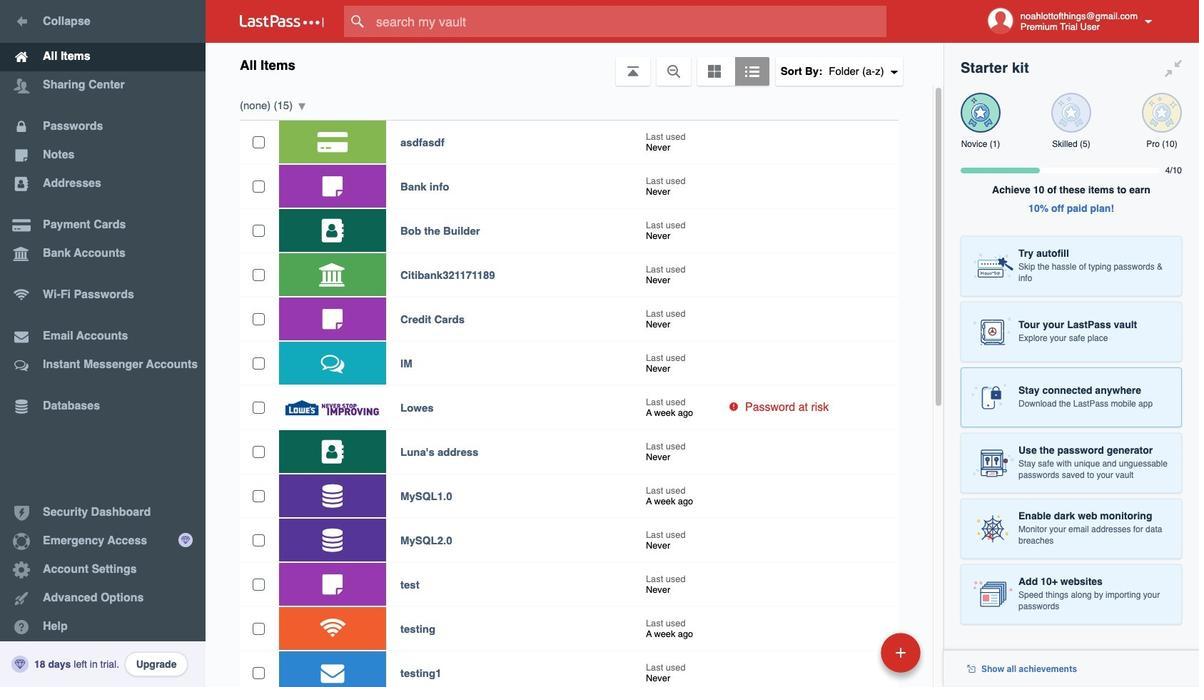 Task type: describe. For each thing, give the bounding box(es) containing it.
new item navigation
[[783, 629, 930, 688]]

vault options navigation
[[206, 43, 944, 86]]

new item element
[[783, 633, 926, 673]]

search my vault text field
[[344, 6, 915, 37]]



Task type: locate. For each thing, give the bounding box(es) containing it.
Search search field
[[344, 6, 915, 37]]

lastpass image
[[240, 15, 324, 28]]

main navigation navigation
[[0, 0, 206, 688]]



